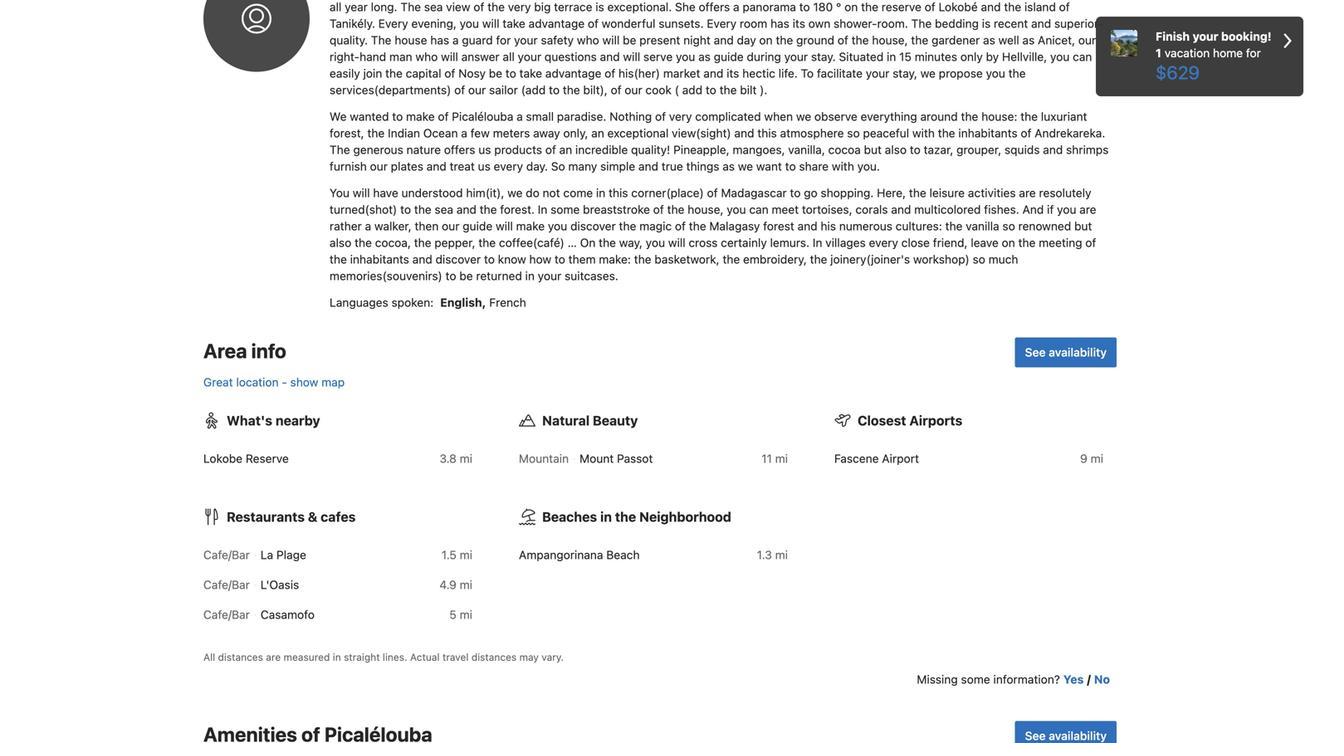 Task type: locate. For each thing, give the bounding box(es) containing it.
1 vertical spatial see
[[1025, 729, 1046, 743]]

2 horizontal spatial we
[[796, 110, 812, 123]]

cafe/bar left la
[[203, 548, 250, 562]]

2 vertical spatial a
[[365, 219, 371, 233]]

info
[[251, 339, 286, 363]]

2 cafe/bar from the top
[[203, 578, 250, 592]]

a up meters
[[517, 110, 523, 123]]

0 horizontal spatial are
[[266, 652, 281, 663]]

0 vertical spatial see availability
[[1025, 346, 1107, 359]]

forest
[[763, 219, 795, 233]]

us right treat
[[478, 160, 491, 173]]

0 horizontal spatial a
[[365, 219, 371, 233]]

0 horizontal spatial inhabitants
[[350, 253, 409, 266]]

1 distances from the left
[[218, 652, 263, 663]]

some down come
[[551, 203, 580, 216]]

and
[[1023, 203, 1044, 216]]

beaches
[[542, 509, 597, 525]]

of up the squids
[[1021, 126, 1032, 140]]

this up mangoes, on the right
[[758, 126, 777, 140]]

cafes
[[321, 509, 356, 525]]

us down few
[[479, 143, 491, 157]]

know
[[498, 253, 526, 266]]

we up forest.
[[508, 186, 523, 200]]

every up joinery(joiner's
[[869, 236, 899, 250]]

1 vertical spatial this
[[609, 186, 628, 200]]

1 horizontal spatial but
[[1075, 219, 1093, 233]]

mi for natural beauty
[[775, 452, 788, 466]]

every down products at the left top of the page
[[494, 160, 523, 173]]

cross
[[689, 236, 718, 250]]

distances right all
[[218, 652, 263, 663]]

of left very
[[655, 110, 666, 123]]

in left straight
[[333, 652, 341, 663]]

his
[[821, 219, 836, 233]]

but up you.
[[864, 143, 882, 157]]

them
[[569, 253, 596, 266]]

around
[[921, 110, 958, 123]]

we
[[330, 110, 347, 123]]

malagasy
[[710, 219, 760, 233]]

go
[[804, 186, 818, 200]]

mi right 11
[[775, 452, 788, 466]]

our up pepper,
[[442, 219, 460, 233]]

for
[[1247, 46, 1261, 60]]

suitcases.
[[565, 269, 619, 283]]

1 vertical spatial so
[[1003, 219, 1016, 233]]

great location - show map
[[203, 375, 345, 389]]

0 vertical spatial a
[[517, 110, 523, 123]]

be
[[460, 269, 473, 283]]

joinery(joiner's
[[831, 253, 910, 266]]

also down peaceful
[[885, 143, 907, 157]]

inhabitants up 'grouper,'
[[959, 126, 1018, 140]]

plates
[[391, 160, 424, 173]]

you up coffee(café)
[[548, 219, 568, 233]]

and down here,
[[892, 203, 911, 216]]

shrimps
[[1067, 143, 1109, 157]]

we right as
[[738, 160, 753, 173]]

0 horizontal spatial with
[[832, 160, 855, 173]]

0 vertical spatial also
[[885, 143, 907, 157]]

1 horizontal spatial also
[[885, 143, 907, 157]]

cafe/bar up all
[[203, 608, 250, 622]]

1 vertical spatial with
[[832, 160, 855, 173]]

us
[[479, 143, 491, 157], [478, 160, 491, 173]]

finish
[[1156, 29, 1190, 43]]

as
[[723, 160, 735, 173]]

this inside you will have understood him(it), we do not come in this corner(place) of madagascar to go shopping. here, the leisure activities are resolutely turned(shot) to the sea and the forest. in some breaststroke of the house, you can meet tortoises, corals and multicolored fishes. and if you are rather a walker, then our guide will make you discover the magic of the malagasy forest and his numerous cultures: the vanilla so renowned but also the cocoa, the pepper, the coffee(café) … on the way, you will cross certainly lemurs. in villages every close friend, leave on the meeting of the inhabitants and discover to know how to them make: the basketwork, the embroidery, the joinery(joiner's workshop) so much memories(souvenirs) to be returned in your suitcases.
[[609, 186, 628, 200]]

0 vertical spatial this
[[758, 126, 777, 140]]

2 vertical spatial we
[[508, 186, 523, 200]]

1 vertical spatial see availability button
[[1016, 721, 1117, 743]]

in down his at the right of page
[[813, 236, 823, 250]]

1 vertical spatial also
[[330, 236, 352, 250]]

1 vertical spatial are
[[1080, 203, 1097, 216]]

an up so on the left
[[560, 143, 572, 157]]

make inside you will have understood him(it), we do not come in this corner(place) of madagascar to go shopping. here, the leisure activities are resolutely turned(shot) to the sea and the forest. in some breaststroke of the house, you can meet tortoises, corals and multicolored fishes. and if you are rather a walker, then our guide will make you discover the magic of the malagasy forest and his numerous cultures: the vanilla so renowned but also the cocoa, the pepper, the coffee(café) … on the way, you will cross certainly lemurs. in villages every close friend, leave on the meeting of the inhabitants and discover to know how to them make: the basketwork, the embroidery, the joinery(joiner's workshop) so much memories(souvenirs) to be returned in your suitcases.
[[516, 219, 545, 233]]

reserve
[[246, 452, 289, 466]]

with
[[913, 126, 935, 140], [832, 160, 855, 173]]

lokobe
[[203, 452, 243, 466]]

0 vertical spatial make
[[406, 110, 435, 123]]

distances left may
[[472, 652, 517, 663]]

0 vertical spatial see availability button
[[1016, 338, 1117, 368]]

mi right 4.9
[[460, 578, 473, 592]]

so up cocoa
[[848, 126, 860, 140]]

1 vertical spatial but
[[1075, 219, 1093, 233]]

la plage
[[261, 548, 306, 562]]

1 horizontal spatial distances
[[472, 652, 517, 663]]

0 vertical spatial will
[[353, 186, 370, 200]]

0 horizontal spatial we
[[508, 186, 523, 200]]

in
[[538, 203, 548, 216], [813, 236, 823, 250]]

guide
[[463, 219, 493, 233]]

1 horizontal spatial with
[[913, 126, 935, 140]]

1 horizontal spatial we
[[738, 160, 753, 173]]

so down leave
[[973, 253, 986, 266]]

1 vertical spatial an
[[560, 143, 572, 157]]

distances
[[218, 652, 263, 663], [472, 652, 517, 663]]

1 cafe/bar from the top
[[203, 548, 250, 562]]

1 vertical spatial see availability
[[1025, 729, 1107, 743]]

inhabitants up memories(souvenirs)
[[350, 253, 409, 266]]

2 vertical spatial cafe/bar
[[203, 608, 250, 622]]

rather
[[330, 219, 362, 233]]

0 horizontal spatial also
[[330, 236, 352, 250]]

0 vertical spatial your
[[1193, 29, 1219, 43]]

0 vertical spatial so
[[848, 126, 860, 140]]

here,
[[877, 186, 906, 200]]

0 vertical spatial availability
[[1049, 346, 1107, 359]]

great location - show map link
[[203, 375, 345, 389]]

0 vertical spatial we
[[796, 110, 812, 123]]

house,
[[688, 203, 724, 216]]

yes
[[1064, 673, 1084, 687]]

and down then
[[413, 253, 433, 266]]

1 horizontal spatial this
[[758, 126, 777, 140]]

see for 1st the "see availability" button from the top
[[1025, 346, 1046, 359]]

actual
[[410, 652, 440, 663]]

closest
[[858, 413, 907, 429]]

some right missing
[[961, 673, 991, 687]]

1 vertical spatial make
[[516, 219, 545, 233]]

come
[[564, 186, 593, 200]]

1 vertical spatial our
[[442, 219, 460, 233]]

but inside we wanted to make of picalélouba a small paradise. nothing of very complicated when we observe everything around the house: the luxuriant forest, the indian ocean a few meters away only, an exceptional view(sight) and this atmosphere so peaceful with the inhabitants of andrekareka. the generous nature offers us products of an incredible quality! pineapple, mangoes, vanilla, cocoa but also to tazar, grouper, squids and shrimps furnish our plates and treat us every day. so many simple and true things as we want to share with you.
[[864, 143, 882, 157]]

what's nearby
[[227, 413, 320, 429]]

pineapple,
[[674, 143, 730, 157]]

1 see availability from the top
[[1025, 346, 1107, 359]]

2 horizontal spatial so
[[1003, 219, 1016, 233]]

are up 'and'
[[1019, 186, 1036, 200]]

discover up on
[[571, 219, 616, 233]]

2 distances from the left
[[472, 652, 517, 663]]

neighborhood
[[640, 509, 732, 525]]

in down not
[[538, 203, 548, 216]]

la
[[261, 548, 273, 562]]

0 horizontal spatial your
[[538, 269, 562, 283]]

0 horizontal spatial an
[[560, 143, 572, 157]]

sea
[[435, 203, 454, 216]]

of down away on the left top
[[546, 143, 556, 157]]

of up the "magic"
[[653, 203, 664, 216]]

0 vertical spatial with
[[913, 126, 935, 140]]

will up basketwork,
[[669, 236, 686, 250]]

missing some information? yes / no
[[917, 673, 1111, 687]]

1 horizontal spatial an
[[592, 126, 605, 140]]

make inside we wanted to make of picalélouba a small paradise. nothing of very complicated when we observe everything around the house: the luxuriant forest, the indian ocean a few meters away only, an exceptional view(sight) and this atmosphere so peaceful with the inhabitants of andrekareka. the generous nature offers us products of an incredible quality! pineapple, mangoes, vanilla, cocoa but also to tazar, grouper, squids and shrimps furnish our plates and treat us every day. so many simple and true things as we want to share with you.
[[406, 110, 435, 123]]

we inside you will have understood him(it), we do not come in this corner(place) of madagascar to go shopping. here, the leisure activities are resolutely turned(shot) to the sea and the forest. in some breaststroke of the house, you can meet tortoises, corals and multicolored fishes. and if you are rather a walker, then our guide will make you discover the magic of the malagasy forest and his numerous cultures: the vanilla so renowned but also the cocoa, the pepper, the coffee(café) … on the way, you will cross certainly lemurs. in villages every close friend, leave on the meeting of the inhabitants and discover to know how to them make: the basketwork, the embroidery, the joinery(joiner's workshop) so much memories(souvenirs) to be returned in your suitcases.
[[508, 186, 523, 200]]

with up tazar,
[[913, 126, 935, 140]]

discover down pepper,
[[436, 253, 481, 266]]

1 horizontal spatial every
[[869, 236, 899, 250]]

lines.
[[383, 652, 408, 663]]

0 horizontal spatial our
[[370, 160, 388, 173]]

your up vacation
[[1193, 29, 1219, 43]]

great
[[203, 375, 233, 389]]

to up "walker,"
[[400, 203, 411, 216]]

to
[[392, 110, 403, 123], [910, 143, 921, 157], [785, 160, 796, 173], [790, 186, 801, 200], [400, 203, 411, 216], [484, 253, 495, 266], [555, 253, 566, 266], [446, 269, 456, 283]]

2 availability from the top
[[1049, 729, 1107, 743]]

make up coffee(café)
[[516, 219, 545, 233]]

share
[[799, 160, 829, 173]]

5 mi
[[450, 608, 473, 622]]

tazar,
[[924, 143, 954, 157]]

0 horizontal spatial discover
[[436, 253, 481, 266]]

may
[[520, 652, 539, 663]]

see availability for 1st the "see availability" button from the top
[[1025, 346, 1107, 359]]

cafe/bar left l'oasis
[[203, 578, 250, 592]]

1 horizontal spatial discover
[[571, 219, 616, 233]]

mi right the 1.3
[[775, 548, 788, 562]]

3 cafe/bar from the top
[[203, 608, 250, 622]]

will
[[353, 186, 370, 200], [496, 219, 513, 233], [669, 236, 686, 250]]

0 vertical spatial are
[[1019, 186, 1036, 200]]

make up indian
[[406, 110, 435, 123]]

0 horizontal spatial in
[[538, 203, 548, 216]]

0 vertical spatial inhabitants
[[959, 126, 1018, 140]]

so up on
[[1003, 219, 1016, 233]]

but up meeting
[[1075, 219, 1093, 233]]

1 horizontal spatial some
[[961, 673, 991, 687]]

closest airports
[[858, 413, 963, 429]]

house:
[[982, 110, 1018, 123]]

so
[[551, 160, 565, 173]]

this
[[758, 126, 777, 140], [609, 186, 628, 200]]

mi right 5
[[460, 608, 473, 622]]

mount passot
[[580, 452, 653, 466]]

way,
[[619, 236, 643, 250]]

some
[[551, 203, 580, 216], [961, 673, 991, 687]]

1 vertical spatial a
[[461, 126, 468, 140]]

0 vertical spatial but
[[864, 143, 882, 157]]

0 vertical spatial in
[[538, 203, 548, 216]]

to right 'how'
[[555, 253, 566, 266]]

0 horizontal spatial make
[[406, 110, 435, 123]]

we up atmosphere
[[796, 110, 812, 123]]

4.9
[[440, 578, 457, 592]]

1 vertical spatial cafe/bar
[[203, 578, 250, 592]]

mi right 9
[[1091, 452, 1104, 466]]

0 horizontal spatial distances
[[218, 652, 263, 663]]

1 see from the top
[[1025, 346, 1046, 359]]

and down quality! at the top of page
[[639, 160, 659, 173]]

0 horizontal spatial but
[[864, 143, 882, 157]]

…
[[568, 236, 577, 250]]

0 horizontal spatial so
[[848, 126, 860, 140]]

0 vertical spatial some
[[551, 203, 580, 216]]

1 vertical spatial inhabitants
[[350, 253, 409, 266]]

mi right 3.8 in the bottom left of the page
[[460, 452, 473, 466]]

2 horizontal spatial are
[[1080, 203, 1097, 216]]

an up incredible
[[592, 126, 605, 140]]

leave
[[971, 236, 999, 250]]

1 horizontal spatial make
[[516, 219, 545, 233]]

in down 'how'
[[525, 269, 535, 283]]

our down generous
[[370, 160, 388, 173]]

2 vertical spatial will
[[669, 236, 686, 250]]

fascene
[[835, 452, 879, 466]]

are left measured
[[266, 652, 281, 663]]

1.5 mi
[[442, 548, 473, 562]]

1 horizontal spatial your
[[1193, 29, 1219, 43]]

1 horizontal spatial so
[[973, 253, 986, 266]]

1 vertical spatial us
[[478, 160, 491, 173]]

on
[[580, 236, 596, 250]]

are down resolutely
[[1080, 203, 1097, 216]]

will down forest.
[[496, 219, 513, 233]]

0 horizontal spatial this
[[609, 186, 628, 200]]

$629
[[1156, 61, 1200, 83]]

a left few
[[461, 126, 468, 140]]

your
[[1193, 29, 1219, 43], [538, 269, 562, 283]]

also inside we wanted to make of picalélouba a small paradise. nothing of very complicated when we observe everything around the house: the luxuriant forest, the indian ocean a few meters away only, an exceptional view(sight) and this atmosphere so peaceful with the inhabitants of andrekareka. the generous nature offers us products of an incredible quality! pineapple, mangoes, vanilla, cocoa but also to tazar, grouper, squids and shrimps furnish our plates and treat us every day. so many simple and true things as we want to share with you.
[[885, 143, 907, 157]]

1 vertical spatial availability
[[1049, 729, 1107, 743]]

close
[[902, 236, 930, 250]]

indian
[[388, 126, 420, 140]]

embroidery,
[[743, 253, 807, 266]]

0 vertical spatial cafe/bar
[[203, 548, 250, 562]]

0 horizontal spatial every
[[494, 160, 523, 173]]

every
[[494, 160, 523, 173], [869, 236, 899, 250]]

every inside you will have understood him(it), we do not come in this corner(place) of madagascar to go shopping. here, the leisure activities are resolutely turned(shot) to the sea and the forest. in some breaststroke of the house, you can meet tortoises, corals and multicolored fishes. and if you are rather a walker, then our guide will make you discover the magic of the malagasy forest and his numerous cultures: the vanilla so renowned but also the cocoa, the pepper, the coffee(café) … on the way, you will cross certainly lemurs. in villages every close friend, leave on the meeting of the inhabitants and discover to know how to them make: the basketwork, the embroidery, the joinery(joiner's workshop) so much memories(souvenirs) to be returned in your suitcases.
[[869, 236, 899, 250]]

0 vertical spatial us
[[479, 143, 491, 157]]

corner(place)
[[632, 186, 704, 200]]

your down 'how'
[[538, 269, 562, 283]]

with down cocoa
[[832, 160, 855, 173]]

1 horizontal spatial inhabitants
[[959, 126, 1018, 140]]

you will have understood him(it), we do not come in this corner(place) of madagascar to go shopping. here, the leisure activities are resolutely turned(shot) to the sea and the forest. in some breaststroke of the house, you can meet tortoises, corals and multicolored fishes. and if you are rather a walker, then our guide will make you discover the magic of the malagasy forest and his numerous cultures: the vanilla so renowned but also the cocoa, the pepper, the coffee(café) … on the way, you will cross certainly lemurs. in villages every close friend, leave on the meeting of the inhabitants and discover to know how to them make: the basketwork, the embroidery, the joinery(joiner's workshop) so much memories(souvenirs) to be returned in your suitcases.
[[330, 186, 1097, 283]]

to up 'returned'
[[484, 253, 495, 266]]

0 vertical spatial our
[[370, 160, 388, 173]]

11 mi
[[762, 452, 788, 466]]

0 horizontal spatial some
[[551, 203, 580, 216]]

pepper,
[[435, 236, 476, 250]]

1 horizontal spatial will
[[496, 219, 513, 233]]

1 vertical spatial every
[[869, 236, 899, 250]]

ampangorinana beach
[[519, 548, 640, 562]]

our inside we wanted to make of picalélouba a small paradise. nothing of very complicated when we observe everything around the house: the luxuriant forest, the indian ocean a few meters away only, an exceptional view(sight) and this atmosphere so peaceful with the inhabitants of andrekareka. the generous nature offers us products of an incredible quality! pineapple, mangoes, vanilla, cocoa but also to tazar, grouper, squids and shrimps furnish our plates and treat us every day. so many simple and true things as we want to share with you.
[[370, 160, 388, 173]]

a down turned(shot)
[[365, 219, 371, 233]]

magic
[[640, 219, 672, 233]]

1 horizontal spatial in
[[813, 236, 823, 250]]

cafe/bar for casamofo
[[203, 608, 250, 622]]

0 horizontal spatial will
[[353, 186, 370, 200]]

mount
[[580, 452, 614, 466]]

but inside you will have understood him(it), we do not come in this corner(place) of madagascar to go shopping. here, the leisure activities are resolutely turned(shot) to the sea and the forest. in some breaststroke of the house, you can meet tortoises, corals and multicolored fishes. and if you are rather a walker, then our guide will make you discover the magic of the malagasy forest and his numerous cultures: the vanilla so renowned but also the cocoa, the pepper, the coffee(café) … on the way, you will cross certainly lemurs. in villages every close friend, leave on the meeting of the inhabitants and discover to know how to them make: the basketwork, the embroidery, the joinery(joiner's workshop) so much memories(souvenirs) to be returned in your suitcases.
[[1075, 219, 1093, 233]]

mi for 1.5 mi
[[460, 578, 473, 592]]

also
[[885, 143, 907, 157], [330, 236, 352, 250]]

renowned
[[1019, 219, 1072, 233]]

beauty
[[593, 413, 638, 429]]

basketwork,
[[655, 253, 720, 266]]

cultures:
[[896, 219, 943, 233]]

this up breaststroke
[[609, 186, 628, 200]]

numerous
[[840, 219, 893, 233]]

2 see from the top
[[1025, 729, 1046, 743]]

1 vertical spatial will
[[496, 219, 513, 233]]

and down andrekareka.
[[1043, 143, 1063, 157]]

0 vertical spatial see
[[1025, 346, 1046, 359]]

see availability for second the "see availability" button
[[1025, 729, 1107, 743]]

inhabitants inside you will have understood him(it), we do not come in this corner(place) of madagascar to go shopping. here, the leisure activities are resolutely turned(shot) to the sea and the forest. in some breaststroke of the house, you can meet tortoises, corals and multicolored fishes. and if you are rather a walker, then our guide will make you discover the magic of the malagasy forest and his numerous cultures: the vanilla so renowned but also the cocoa, the pepper, the coffee(café) … on the way, you will cross certainly lemurs. in villages every close friend, leave on the meeting of the inhabitants and discover to know how to them make: the basketwork, the embroidery, the joinery(joiner's workshop) so much memories(souvenirs) to be returned in your suitcases.
[[350, 253, 409, 266]]

1 vertical spatial discover
[[436, 253, 481, 266]]

have
[[373, 186, 398, 200]]

forest,
[[330, 126, 364, 140]]

0 vertical spatial every
[[494, 160, 523, 173]]

airport
[[882, 452, 919, 466]]

1 vertical spatial your
[[538, 269, 562, 283]]

will up turned(shot)
[[353, 186, 370, 200]]

2 see availability from the top
[[1025, 729, 1107, 743]]

paradise.
[[557, 110, 607, 123]]

french
[[490, 296, 526, 309]]

also down rather
[[330, 236, 352, 250]]

1 horizontal spatial our
[[442, 219, 460, 233]]

1 availability from the top
[[1049, 346, 1107, 359]]



Task type: vqa. For each thing, say whether or not it's contained in the screenshot.
Arcos
no



Task type: describe. For each thing, give the bounding box(es) containing it.
much
[[989, 253, 1019, 266]]

breaststroke
[[583, 203, 650, 216]]

9 mi
[[1081, 452, 1104, 466]]

measured
[[284, 652, 330, 663]]

passot
[[617, 452, 653, 466]]

languages spoken: english , french
[[330, 296, 526, 309]]

you down the "magic"
[[646, 236, 665, 250]]

area info
[[203, 339, 286, 363]]

2 vertical spatial so
[[973, 253, 986, 266]]

and up guide
[[457, 203, 477, 216]]

spoken:
[[392, 296, 434, 309]]

make:
[[599, 253, 631, 266]]

turned(shot)
[[330, 203, 397, 216]]

away
[[533, 126, 560, 140]]

meet
[[772, 203, 799, 216]]

booking!
[[1222, 29, 1272, 43]]

l'oasis
[[261, 578, 299, 592]]

to right want
[[785, 160, 796, 173]]

shopping.
[[821, 186, 874, 200]]

1 vertical spatial we
[[738, 160, 753, 173]]

a inside you will have understood him(it), we do not come in this corner(place) of madagascar to go shopping. here, the leisure activities are resolutely turned(shot) to the sea and the forest. in some breaststroke of the house, you can meet tortoises, corals and multicolored fishes. and if you are rather a walker, then our guide will make you discover the magic of the malagasy forest and his numerous cultures: the vanilla so renowned but also the cocoa, the pepper, the coffee(café) … on the way, you will cross certainly lemurs. in villages every close friend, leave on the meeting of the inhabitants and discover to know how to them make: the basketwork, the embroidery, the joinery(joiner's workshop) so much memories(souvenirs) to be returned in your suitcases.
[[365, 219, 371, 233]]

corals
[[856, 203, 888, 216]]

on
[[1002, 236, 1016, 250]]

can
[[750, 203, 769, 216]]

furnish
[[330, 160, 367, 173]]

some inside you will have understood him(it), we do not come in this corner(place) of madagascar to go shopping. here, the leisure activities are resolutely turned(shot) to the sea and the forest. in some breaststroke of the house, you can meet tortoises, corals and multicolored fishes. and if you are rather a walker, then our guide will make you discover the magic of the malagasy forest and his numerous cultures: the vanilla so renowned but also the cocoa, the pepper, the coffee(café) … on the way, you will cross certainly lemurs. in villages every close friend, leave on the meeting of the inhabitants and discover to know how to them make: the basketwork, the embroidery, the joinery(joiner's workshop) so much memories(souvenirs) to be returned in your suitcases.
[[551, 203, 580, 216]]

no
[[1095, 673, 1111, 687]]

your inside finish your booking! 1 vacation home for $629
[[1193, 29, 1219, 43]]

of up ocean
[[438, 110, 449, 123]]

mi for closest airports
[[1091, 452, 1104, 466]]

information?
[[994, 673, 1061, 687]]

products
[[494, 143, 542, 157]]

1 horizontal spatial a
[[461, 126, 468, 140]]

fishes.
[[984, 203, 1020, 216]]

1 see availability button from the top
[[1016, 338, 1117, 368]]

0 vertical spatial an
[[592, 126, 605, 140]]

to left go
[[790, 186, 801, 200]]

and up mangoes, on the right
[[735, 126, 755, 140]]

vary.
[[542, 652, 564, 663]]

also inside you will have understood him(it), we do not come in this corner(place) of madagascar to go shopping. here, the leisure activities are resolutely turned(shot) to the sea and the forest. in some breaststroke of the house, you can meet tortoises, corals and multicolored fishes. and if you are rather a walker, then our guide will make you discover the magic of the malagasy forest and his numerous cultures: the vanilla so renowned but also the cocoa, the pepper, the coffee(café) … on the way, you will cross certainly lemurs. in villages every close friend, leave on the meeting of the inhabitants and discover to know how to them make: the basketwork, the embroidery, the joinery(joiner's workshop) so much memories(souvenirs) to be returned in your suitcases.
[[330, 236, 352, 250]]

2 vertical spatial are
[[266, 652, 281, 663]]

forest.
[[500, 203, 535, 216]]

cafe/bar for la plage
[[203, 548, 250, 562]]

11
[[762, 452, 772, 466]]

when
[[765, 110, 793, 123]]

and left his at the right of page
[[798, 219, 818, 233]]

to left tazar,
[[910, 143, 921, 157]]

mi right 1.5
[[460, 548, 473, 562]]

missing
[[917, 673, 958, 687]]

home
[[1213, 46, 1243, 60]]

what's
[[227, 413, 272, 429]]

inhabitants inside we wanted to make of picalélouba a small paradise. nothing of very complicated when we observe everything around the house: the luxuriant forest, the indian ocean a few meters away only, an exceptional view(sight) and this atmosphere so peaceful with the inhabitants of andrekareka. the generous nature offers us products of an incredible quality! pineapple, mangoes, vanilla, cocoa but also to tazar, grouper, squids and shrimps furnish our plates and treat us every day. so many simple and true things as we want to share with you.
[[959, 126, 1018, 140]]

ocean
[[423, 126, 458, 140]]

in right come
[[596, 186, 606, 200]]

finish your booking! 1 vacation home for $629
[[1156, 29, 1272, 83]]

atmosphere
[[780, 126, 844, 140]]

vanilla
[[966, 219, 1000, 233]]

ampangorinana
[[519, 548, 603, 562]]

to left be
[[446, 269, 456, 283]]

simple
[[601, 160, 636, 173]]

of right meeting
[[1086, 236, 1097, 250]]

leisure
[[930, 186, 965, 200]]

3.8 mi
[[440, 452, 473, 466]]

tortoises,
[[802, 203, 853, 216]]

mi for beaches in the neighborhood
[[775, 548, 788, 562]]

how
[[530, 253, 552, 266]]

2 horizontal spatial will
[[669, 236, 686, 250]]

and down nature
[[427, 160, 447, 173]]

1 vertical spatial some
[[961, 673, 991, 687]]

cocoa,
[[375, 236, 411, 250]]

incredible
[[576, 143, 628, 157]]

meeting
[[1039, 236, 1083, 250]]

1 horizontal spatial are
[[1019, 186, 1036, 200]]

see for second the "see availability" button
[[1025, 729, 1046, 743]]

grouper,
[[957, 143, 1002, 157]]

activities
[[968, 186, 1016, 200]]

2 horizontal spatial a
[[517, 110, 523, 123]]

lokobe reserve
[[203, 452, 289, 466]]

-
[[282, 375, 287, 389]]

of right the "magic"
[[675, 219, 686, 233]]

2 see availability button from the top
[[1016, 721, 1117, 743]]

nature
[[407, 143, 441, 157]]

mi for what's nearby
[[460, 452, 473, 466]]

rightchevron image
[[1284, 28, 1292, 53]]

1 vertical spatial in
[[813, 236, 823, 250]]

resolutely
[[1039, 186, 1092, 200]]

cafe/bar for l'oasis
[[203, 578, 250, 592]]

1.5
[[442, 548, 457, 562]]

0 vertical spatial discover
[[571, 219, 616, 233]]

vanilla,
[[789, 143, 825, 157]]

nothing
[[610, 110, 652, 123]]

our inside you will have understood him(it), we do not come in this corner(place) of madagascar to go shopping. here, the leisure activities are resolutely turned(shot) to the sea and the forest. in some breaststroke of the house, you can meet tortoises, corals and multicolored fishes. and if you are rather a walker, then our guide will make you discover the magic of the malagasy forest and his numerous cultures: the vanilla so renowned but also the cocoa, the pepper, the coffee(café) … on the way, you will cross certainly lemurs. in villages every close friend, leave on the meeting of the inhabitants and discover to know how to them make: the basketwork, the embroidery, the joinery(joiner's workshop) so much memories(souvenirs) to be returned in your suitcases.
[[442, 219, 460, 233]]

no button
[[1095, 672, 1111, 688]]

you up malagasy
[[727, 203, 746, 216]]

vacation
[[1165, 46, 1210, 60]]

,
[[482, 296, 486, 309]]

so inside we wanted to make of picalélouba a small paradise. nothing of very complicated when we observe everything around the house: the luxuriant forest, the indian ocean a few meters away only, an exceptional view(sight) and this atmosphere so peaceful with the inhabitants of andrekareka. the generous nature offers us products of an incredible quality! pineapple, mangoes, vanilla, cocoa but also to tazar, grouper, squids and shrimps furnish our plates and treat us every day. so many simple and true things as we want to share with you.
[[848, 126, 860, 140]]

certainly
[[721, 236, 767, 250]]

/
[[1088, 673, 1091, 687]]

coffee(café)
[[499, 236, 565, 250]]

picalélouba
[[452, 110, 514, 123]]

natural beauty
[[542, 413, 638, 429]]

in right beaches
[[600, 509, 612, 525]]

small
[[526, 110, 554, 123]]

restaurants & cafes
[[227, 509, 356, 525]]

things
[[687, 160, 720, 173]]

all
[[203, 652, 215, 663]]

your inside you will have understood him(it), we do not come in this corner(place) of madagascar to go shopping. here, the leisure activities are resolutely turned(shot) to the sea and the forest. in some breaststroke of the house, you can meet tortoises, corals and multicolored fishes. and if you are rather a walker, then our guide will make you discover the magic of the malagasy forest and his numerous cultures: the vanilla so renowned but also the cocoa, the pepper, the coffee(café) … on the way, you will cross certainly lemurs. in villages every close friend, leave on the meeting of the inhabitants and discover to know how to them make: the basketwork, the embroidery, the joinery(joiner's workshop) so much memories(souvenirs) to be returned in your suitcases.
[[538, 269, 562, 283]]

area
[[203, 339, 247, 363]]

andrekareka.
[[1035, 126, 1106, 140]]

friend,
[[933, 236, 968, 250]]

luxuriant
[[1041, 110, 1088, 123]]

plage
[[277, 548, 306, 562]]

generous
[[353, 143, 404, 157]]

beach
[[607, 548, 640, 562]]

this inside we wanted to make of picalélouba a small paradise. nothing of very complicated when we observe everything around the house: the luxuriant forest, the indian ocean a few meters away only, an exceptional view(sight) and this atmosphere so peaceful with the inhabitants of andrekareka. the generous nature offers us products of an incredible quality! pineapple, mangoes, vanilla, cocoa but also to tazar, grouper, squids and shrimps furnish our plates and treat us every day. so many simple and true things as we want to share with you.
[[758, 126, 777, 140]]

of up house,
[[707, 186, 718, 200]]

only,
[[564, 126, 588, 140]]

show
[[290, 375, 318, 389]]

you right if
[[1057, 203, 1077, 216]]

every inside we wanted to make of picalélouba a small paradise. nothing of very complicated when we observe everything around the house: the luxuriant forest, the indian ocean a few meters away only, an exceptional view(sight) and this atmosphere so peaceful with the inhabitants of andrekareka. the generous nature offers us products of an incredible quality! pineapple, mangoes, vanilla, cocoa but also to tazar, grouper, squids and shrimps furnish our plates and treat us every day. so many simple and true things as we want to share with you.
[[494, 160, 523, 173]]

4.9 mi
[[440, 578, 473, 592]]

walker,
[[375, 219, 412, 233]]

to up indian
[[392, 110, 403, 123]]



